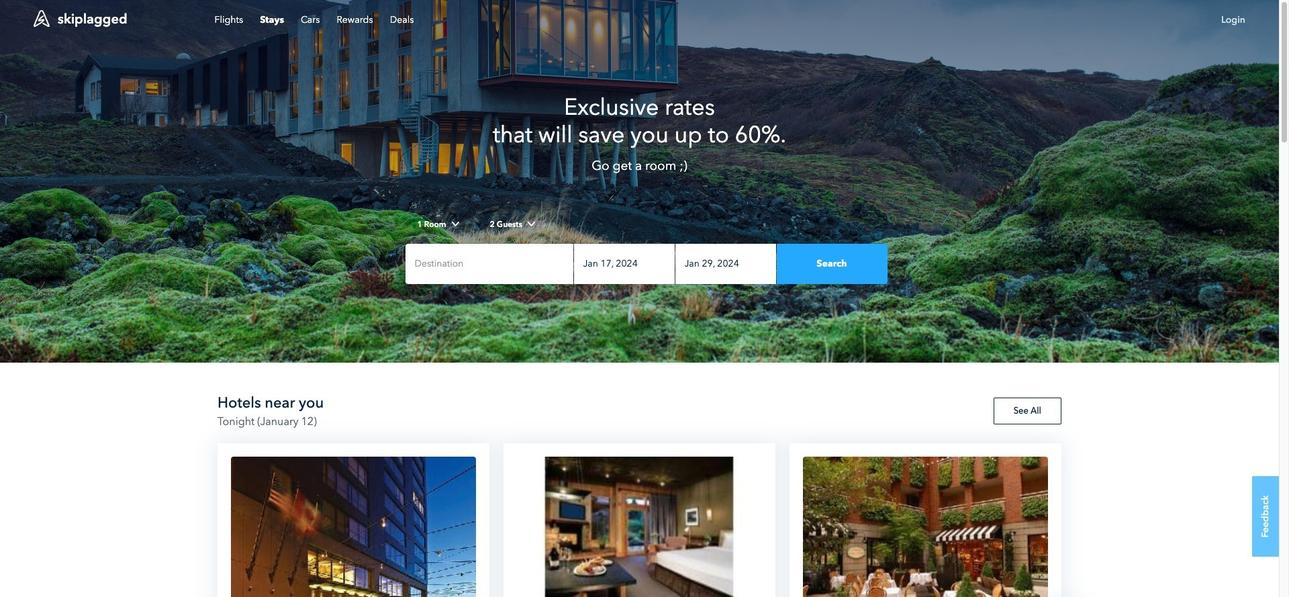 Task type: locate. For each thing, give the bounding box(es) containing it.
Depart text field
[[574, 244, 675, 284]]



Task type: vqa. For each thing, say whether or not it's contained in the screenshot.
x small icon
no



Task type: describe. For each thing, give the bounding box(es) containing it.
Destination search field
[[405, 244, 573, 284]]

Return text field
[[675, 244, 776, 284]]

skiplagged logo image
[[34, 10, 50, 27]]



